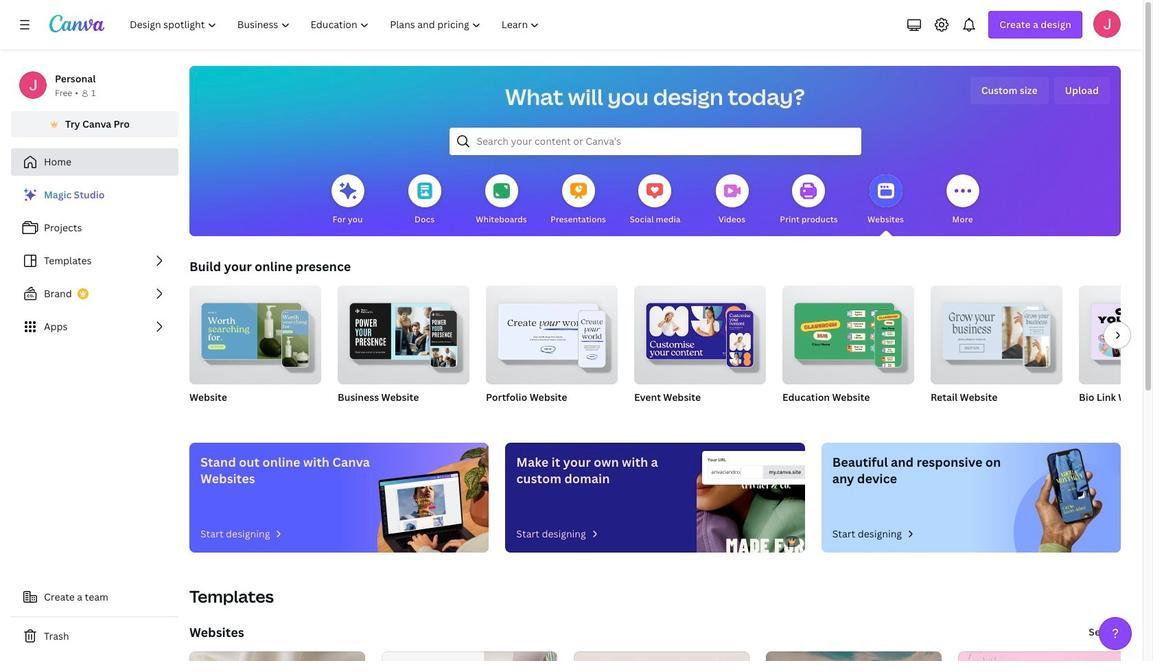 Task type: vqa. For each thing, say whether or not it's contained in the screenshot.
Alphabetical (Z-A) Button
no



Task type: locate. For each thing, give the bounding box(es) containing it.
james peterson image
[[1094, 10, 1122, 38]]

list
[[11, 181, 179, 341]]

None search field
[[450, 128, 862, 155]]

top level navigation element
[[121, 11, 552, 38]]

group
[[486, 280, 618, 422], [486, 280, 618, 385], [635, 280, 767, 422], [635, 280, 767, 385], [783, 280, 915, 422], [783, 280, 915, 385], [931, 280, 1063, 422], [931, 280, 1063, 385], [190, 286, 321, 422], [338, 286, 470, 422], [1080, 286, 1154, 422], [1080, 286, 1154, 385]]

Search search field
[[477, 128, 834, 155]]



